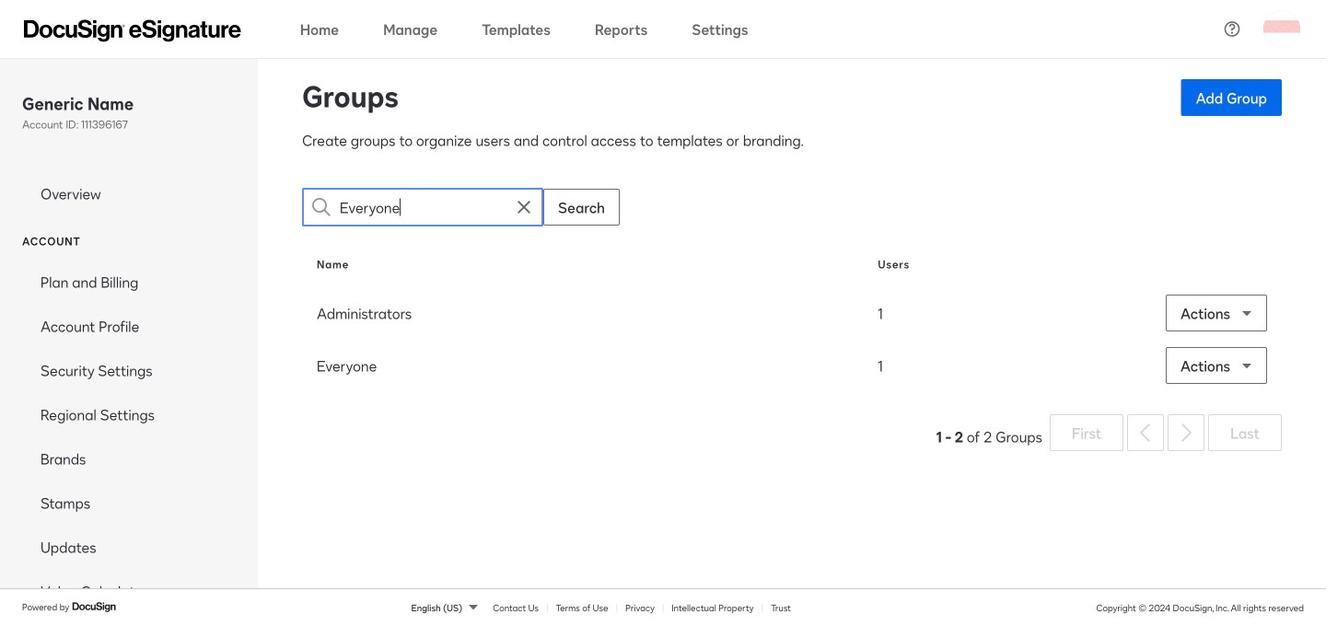 Task type: vqa. For each thing, say whether or not it's contained in the screenshot.
DocuSign IMAGE
yes



Task type: locate. For each thing, give the bounding box(es) containing it.
your uploaded profile image image
[[1263, 11, 1300, 47]]

docusign admin image
[[24, 20, 241, 42]]

Search text field
[[340, 189, 506, 226]]

docusign image
[[72, 600, 118, 614]]



Task type: describe. For each thing, give the bounding box(es) containing it.
account element
[[0, 260, 258, 613]]



